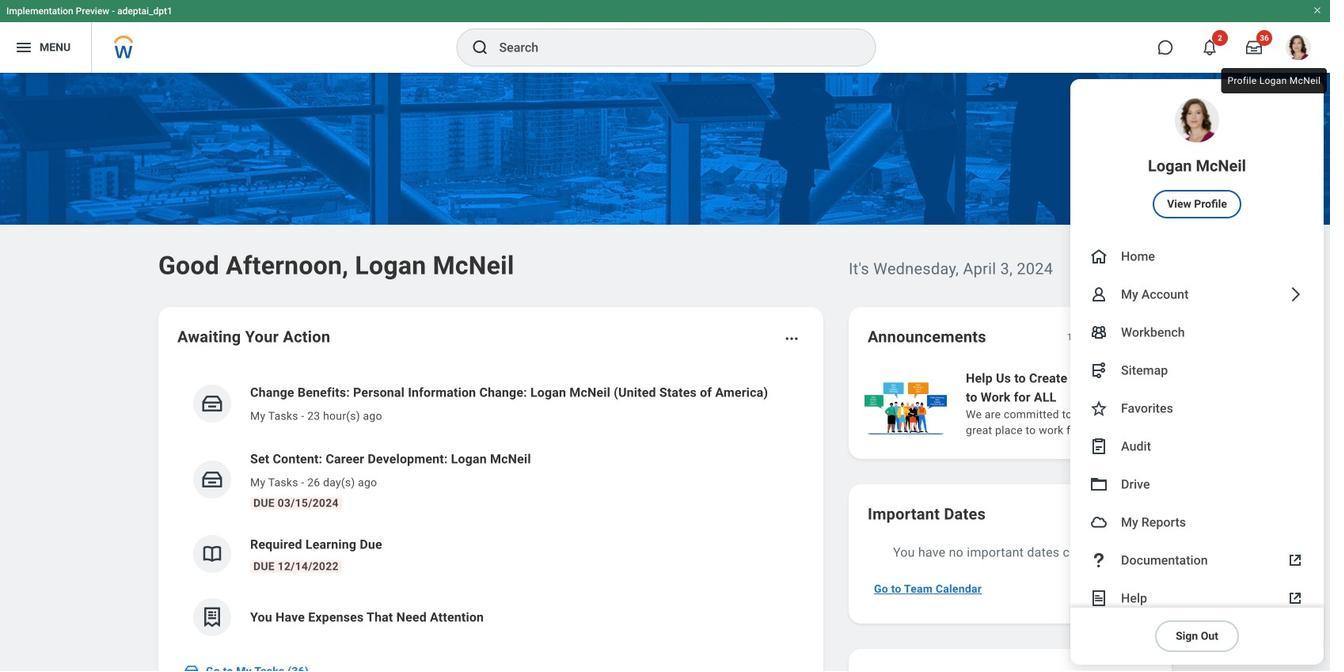 Task type: vqa. For each thing, say whether or not it's contained in the screenshot.
the bottommost Evergreen
no



Task type: describe. For each thing, give the bounding box(es) containing it.
contact card matrix manager image
[[1090, 323, 1109, 342]]

7 menu item from the top
[[1071, 428, 1324, 466]]

chevron left small image
[[1104, 329, 1120, 345]]

avatar image
[[1090, 513, 1109, 532]]

1 horizontal spatial list
[[862, 367, 1331, 440]]

0 horizontal spatial inbox image
[[184, 664, 200, 672]]

1 menu item from the top
[[1071, 79, 1324, 238]]

dashboard expenses image
[[200, 606, 224, 630]]

inbox large image
[[1247, 40, 1262, 55]]

chevron right small image
[[1133, 329, 1148, 345]]

close environment banner image
[[1313, 6, 1323, 15]]

related actions image
[[784, 331, 800, 347]]

4 menu item from the top
[[1071, 314, 1324, 352]]

2 menu item from the top
[[1071, 238, 1324, 276]]

logan mcneil image
[[1286, 35, 1312, 60]]

book open image
[[200, 543, 224, 566]]

paste image
[[1090, 437, 1109, 456]]

9 menu item from the top
[[1071, 504, 1324, 542]]

ext link image
[[1286, 551, 1305, 570]]

notifications large image
[[1202, 40, 1218, 55]]

home image
[[1090, 247, 1109, 266]]

question image
[[1090, 551, 1109, 570]]



Task type: locate. For each thing, give the bounding box(es) containing it.
1 horizontal spatial inbox image
[[200, 468, 224, 492]]

Search Workday  search field
[[499, 30, 843, 65]]

5 menu item from the top
[[1071, 352, 1324, 390]]

folder open image
[[1090, 475, 1109, 494]]

search image
[[471, 38, 490, 57]]

menu
[[1071, 79, 1324, 665]]

tooltip
[[1219, 65, 1331, 97]]

10 menu item from the top
[[1071, 542, 1324, 580]]

star image
[[1090, 399, 1109, 418]]

3 menu item from the top
[[1071, 276, 1324, 314]]

justify image
[[14, 38, 33, 57]]

list
[[862, 367, 1331, 440], [177, 371, 805, 649]]

banner
[[0, 0, 1331, 665]]

endpoints image
[[1090, 361, 1109, 380]]

ext link image
[[1286, 589, 1305, 608]]

6 menu item from the top
[[1071, 390, 1324, 428]]

chevron right image
[[1286, 285, 1305, 304]]

main content
[[0, 73, 1331, 672]]

inbox image inside list
[[200, 468, 224, 492]]

menu item
[[1071, 79, 1324, 238], [1071, 238, 1324, 276], [1071, 276, 1324, 314], [1071, 314, 1324, 352], [1071, 352, 1324, 390], [1071, 390, 1324, 428], [1071, 428, 1324, 466], [1071, 466, 1324, 504], [1071, 504, 1324, 542], [1071, 542, 1324, 580], [1071, 580, 1324, 618]]

8 menu item from the top
[[1071, 466, 1324, 504]]

inbox image
[[200, 392, 224, 416]]

1 vertical spatial inbox image
[[184, 664, 200, 672]]

document image
[[1090, 589, 1109, 608]]

inbox image
[[200, 468, 224, 492], [184, 664, 200, 672]]

0 vertical spatial inbox image
[[200, 468, 224, 492]]

11 menu item from the top
[[1071, 580, 1324, 618]]

status
[[1067, 331, 1093, 344]]

0 horizontal spatial list
[[177, 371, 805, 649]]

user image
[[1090, 285, 1109, 304]]



